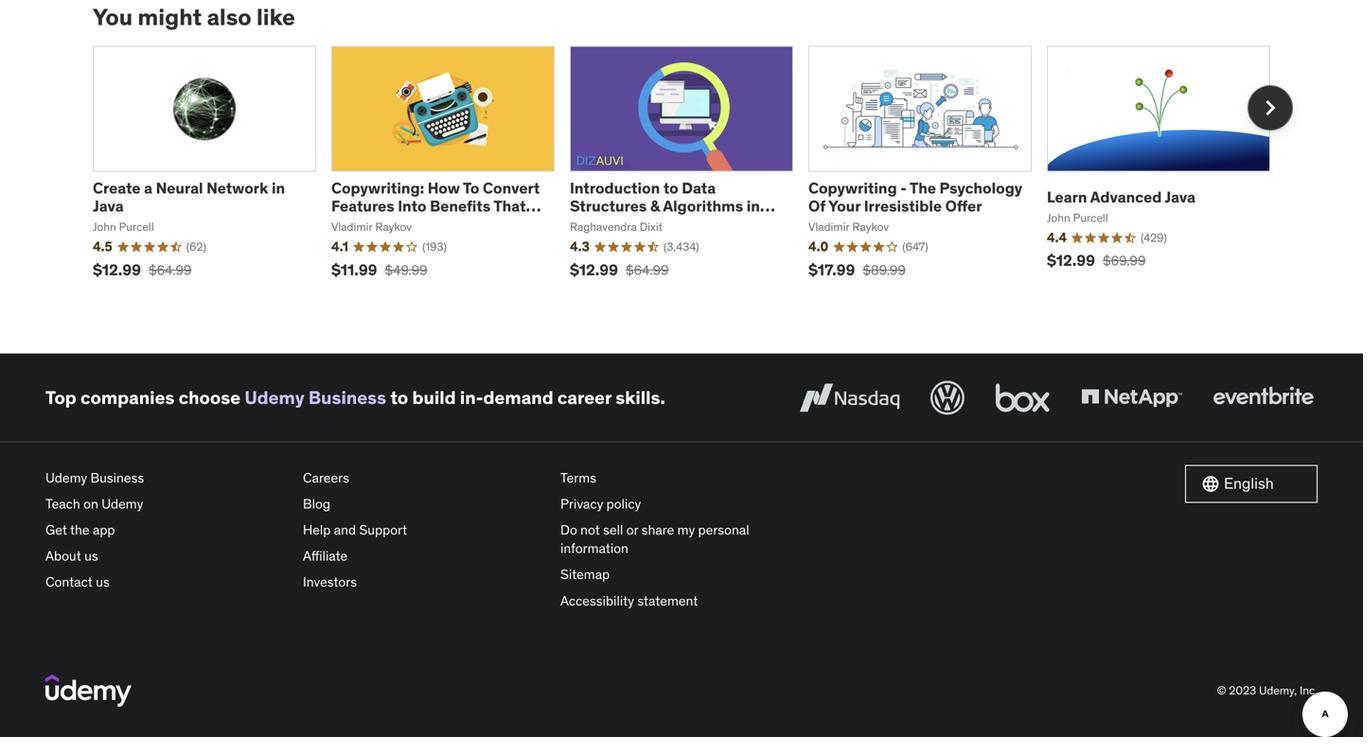 Task type: locate. For each thing, give the bounding box(es) containing it.
about
[[45, 548, 81, 565]]

java down "introduction"
[[570, 215, 601, 234]]

algorithms
[[663, 197, 743, 216]]

1 horizontal spatial udemy
[[102, 496, 143, 513]]

irresistible
[[864, 197, 942, 216]]

in inside introduction to data structures & algorithms in java
[[747, 197, 760, 216]]

investors link
[[303, 570, 545, 596]]

support
[[359, 522, 407, 539]]

companies
[[81, 386, 175, 409]]

create
[[93, 178, 141, 198]]

copywriting - the psychology of your irresistible offer
[[809, 178, 1023, 216]]

java left a at the left top of the page
[[93, 197, 124, 216]]

copywriting:
[[331, 178, 424, 198]]

us right contact
[[96, 574, 110, 591]]

small image
[[1202, 475, 1221, 494]]

2 horizontal spatial java
[[1165, 187, 1196, 207]]

get
[[45, 522, 67, 539]]

terms privacy policy do not sell or share my personal information sitemap accessibility statement
[[561, 470, 750, 610]]

box image
[[991, 377, 1055, 419]]

inc.
[[1300, 684, 1318, 698]]

1 vertical spatial udemy
[[45, 470, 87, 487]]

app
[[93, 522, 115, 539]]

sell
[[331, 215, 359, 234]]

0 vertical spatial to
[[664, 178, 679, 198]]

in
[[272, 178, 285, 198], [747, 197, 760, 216]]

us right about
[[84, 548, 98, 565]]

java right advanced
[[1165, 187, 1196, 207]]

udemy business teach on udemy get the app about us contact us
[[45, 470, 144, 591]]

0 horizontal spatial to
[[390, 386, 408, 409]]

contact us link
[[45, 570, 288, 596]]

top companies choose udemy business to build in-demand career skills.
[[45, 386, 666, 409]]

0 horizontal spatial java
[[93, 197, 124, 216]]

0 horizontal spatial business
[[90, 470, 144, 487]]

0 horizontal spatial in
[[272, 178, 285, 198]]

us
[[84, 548, 98, 565], [96, 574, 110, 591]]

introduction
[[570, 178, 660, 198]]

udemy right choose
[[245, 386, 305, 409]]

volkswagen image
[[927, 377, 969, 419]]

carousel element
[[93, 46, 1294, 293]]

career
[[558, 386, 612, 409]]

in-
[[460, 386, 483, 409]]

features
[[331, 197, 395, 216]]

create a neural network in java
[[93, 178, 285, 216]]

blog link
[[303, 491, 545, 518]]

1 horizontal spatial java
[[570, 215, 601, 234]]

contact
[[45, 574, 93, 591]]

udemy business link up careers
[[245, 386, 386, 409]]

english
[[1224, 474, 1274, 493]]

1 vertical spatial business
[[90, 470, 144, 487]]

1 vertical spatial us
[[96, 574, 110, 591]]

top
[[45, 386, 77, 409]]

psychology
[[940, 178, 1023, 198]]

help
[[303, 522, 331, 539]]

might
[[138, 3, 202, 31]]

netapp image
[[1078, 377, 1187, 419]]

1 horizontal spatial business
[[309, 386, 386, 409]]

udemy
[[245, 386, 305, 409], [45, 470, 87, 487], [102, 496, 143, 513]]

2023
[[1230, 684, 1257, 698]]

2 vertical spatial udemy
[[102, 496, 143, 513]]

to
[[664, 178, 679, 198], [390, 386, 408, 409]]

learn advanced java link
[[1047, 187, 1196, 207]]

udemy up teach
[[45, 470, 87, 487]]

to
[[463, 178, 480, 198]]

and
[[334, 522, 356, 539]]

introduction to data structures & algorithms in java link
[[570, 178, 775, 234]]

privacy policy link
[[561, 491, 803, 518]]

careers
[[303, 470, 349, 487]]

copywriting - the psychology of your irresistible offer link
[[809, 178, 1023, 216]]

1 vertical spatial udemy business link
[[45, 465, 288, 491]]

copywriting: how to convert features into benefits that sell
[[331, 178, 540, 234]]

1 horizontal spatial to
[[664, 178, 679, 198]]

copywriting
[[809, 178, 897, 198]]

your
[[829, 197, 861, 216]]

business up on
[[90, 470, 144, 487]]

demand
[[483, 386, 554, 409]]

you
[[93, 3, 133, 31]]

that
[[494, 197, 526, 216]]

to right &
[[664, 178, 679, 198]]

business up careers
[[309, 386, 386, 409]]

java
[[1165, 187, 1196, 207], [93, 197, 124, 216], [570, 215, 601, 234]]

business
[[309, 386, 386, 409], [90, 470, 144, 487]]

learn advanced java
[[1047, 187, 1196, 207]]

careers link
[[303, 465, 545, 491]]

careers blog help and support affiliate investors
[[303, 470, 407, 591]]

share
[[642, 522, 674, 539]]

sitemap link
[[561, 562, 803, 588]]

udemy right on
[[102, 496, 143, 513]]

0 vertical spatial udemy
[[245, 386, 305, 409]]

to left the build
[[390, 386, 408, 409]]

sitemap
[[561, 566, 610, 584]]

1 horizontal spatial in
[[747, 197, 760, 216]]

in right network at the top left of page
[[272, 178, 285, 198]]

next image
[[1256, 93, 1286, 123]]

© 2023 udemy, inc.
[[1217, 684, 1318, 698]]

create a neural network in java link
[[93, 178, 285, 216]]

udemy business link up get the app link
[[45, 465, 288, 491]]

in right algorithms
[[747, 197, 760, 216]]

udemy business link
[[245, 386, 386, 409], [45, 465, 288, 491]]

sell
[[603, 522, 623, 539]]

affiliate link
[[303, 544, 545, 570]]



Task type: describe. For each thing, give the bounding box(es) containing it.
blog
[[303, 496, 330, 513]]

or
[[627, 522, 639, 539]]

-
[[901, 178, 907, 198]]

in inside create a neural network in java
[[272, 178, 285, 198]]

english button
[[1186, 465, 1318, 503]]

terms
[[561, 470, 597, 487]]

skills.
[[616, 386, 666, 409]]

investors
[[303, 574, 357, 591]]

terms link
[[561, 465, 803, 491]]

how
[[428, 178, 460, 198]]

privacy
[[561, 496, 603, 513]]

to inside introduction to data structures & algorithms in java
[[664, 178, 679, 198]]

like
[[257, 3, 295, 31]]

a
[[144, 178, 152, 198]]

do not sell or share my personal information button
[[561, 518, 803, 562]]

nasdaq image
[[795, 377, 904, 419]]

java inside create a neural network in java
[[93, 197, 124, 216]]

java inside introduction to data structures & algorithms in java
[[570, 215, 601, 234]]

personal
[[698, 522, 750, 539]]

0 vertical spatial us
[[84, 548, 98, 565]]

statement
[[638, 593, 698, 610]]

you might also like
[[93, 3, 295, 31]]

learn
[[1047, 187, 1088, 207]]

get the app link
[[45, 518, 288, 544]]

affiliate
[[303, 548, 348, 565]]

eventbrite image
[[1209, 377, 1318, 419]]

the
[[910, 178, 937, 198]]

build
[[412, 386, 456, 409]]

help and support link
[[303, 518, 545, 544]]

network
[[206, 178, 268, 198]]

choose
[[179, 386, 241, 409]]

benefits
[[430, 197, 491, 216]]

introduction to data structures & algorithms in java
[[570, 178, 760, 234]]

do
[[561, 522, 577, 539]]

neural
[[156, 178, 203, 198]]

1 vertical spatial to
[[390, 386, 408, 409]]

information
[[561, 540, 629, 557]]

advanced
[[1091, 187, 1162, 207]]

2 horizontal spatial udemy
[[245, 386, 305, 409]]

of
[[809, 197, 826, 216]]

©
[[1217, 684, 1227, 698]]

teach on udemy link
[[45, 491, 288, 518]]

accessibility statement link
[[561, 588, 803, 614]]

&
[[650, 197, 660, 216]]

structures
[[570, 197, 647, 216]]

copywriting: how to convert features into benefits that sell link
[[331, 178, 541, 234]]

udemy,
[[1259, 684, 1297, 698]]

not
[[581, 522, 600, 539]]

on
[[83, 496, 98, 513]]

into
[[398, 197, 427, 216]]

the
[[70, 522, 90, 539]]

data
[[682, 178, 716, 198]]

offer
[[946, 197, 983, 216]]

0 horizontal spatial udemy
[[45, 470, 87, 487]]

0 vertical spatial business
[[309, 386, 386, 409]]

accessibility
[[561, 593, 634, 610]]

udemy image
[[45, 675, 132, 707]]

teach
[[45, 496, 80, 513]]

about us link
[[45, 544, 288, 570]]

business inside udemy business teach on udemy get the app about us contact us
[[90, 470, 144, 487]]

my
[[678, 522, 695, 539]]

convert
[[483, 178, 540, 198]]

also
[[207, 3, 252, 31]]

policy
[[607, 496, 641, 513]]

0 vertical spatial udemy business link
[[245, 386, 386, 409]]



Task type: vqa. For each thing, say whether or not it's contained in the screenshot.
PRIVACY
yes



